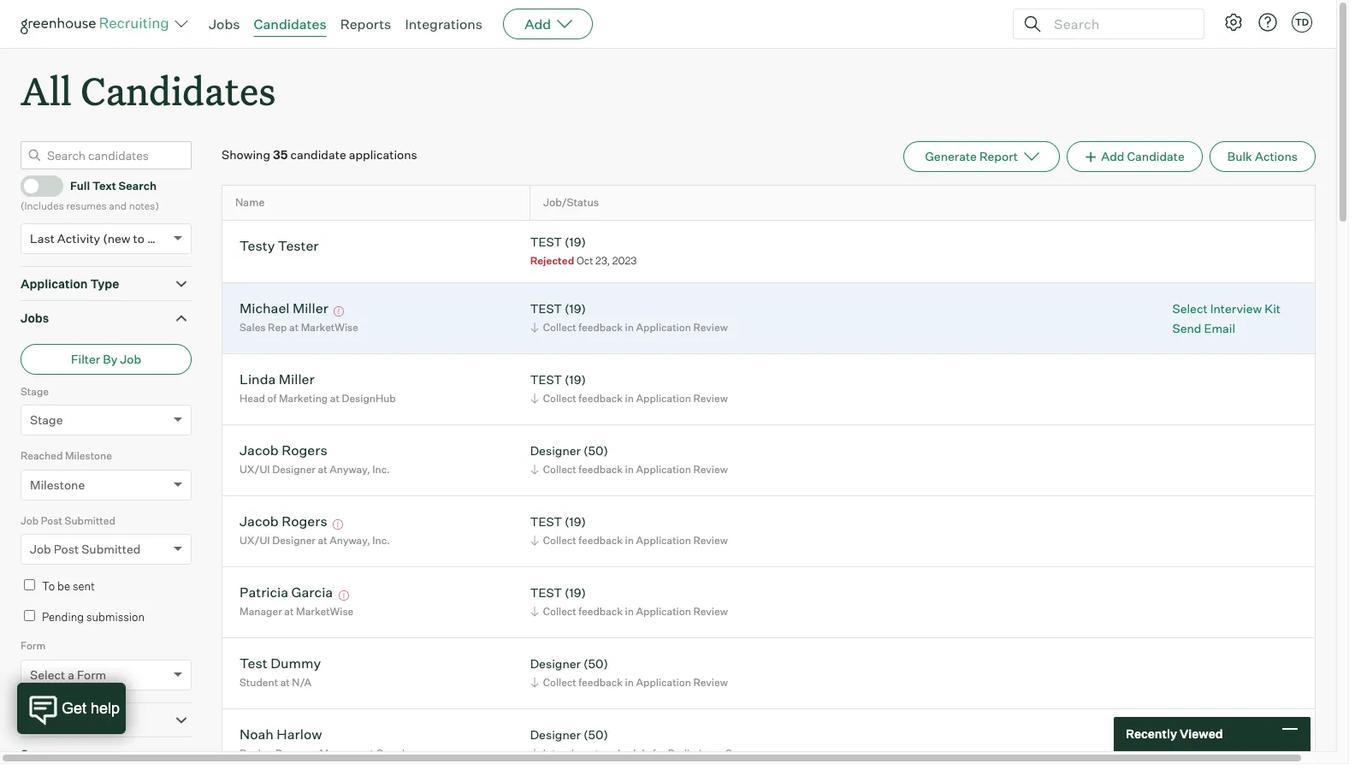 Task type: describe. For each thing, give the bounding box(es) containing it.
noah
[[240, 725, 274, 742]]

2 inc. from the top
[[372, 534, 390, 547]]

jacob for jacob rogers ux/ui designer at anyway, inc.
[[240, 441, 279, 458]]

interviews
[[543, 747, 593, 760]]

integrations
[[405, 15, 483, 33]]

testy tester link
[[240, 237, 319, 256]]

send
[[1173, 321, 1202, 335]]

1 vertical spatial candidates
[[81, 65, 276, 116]]

1 vertical spatial form
[[77, 667, 106, 682]]

sales
[[240, 321, 266, 334]]

tester
[[278, 237, 319, 254]]

in for 6th collect feedback in application review link from the top of the page
[[625, 676, 634, 689]]

type
[[90, 276, 119, 291]]

bulk actions link
[[1210, 141, 1316, 172]]

source
[[21, 747, 62, 762]]

details
[[61, 712, 102, 727]]

2 ux/ui from the top
[[240, 534, 270, 547]]

1 vertical spatial submitted
[[81, 542, 141, 556]]

review for fourth collect feedback in application review link from the bottom
[[693, 463, 728, 476]]

35
[[273, 147, 288, 162]]

test (19) rejected oct 23, 2023
[[530, 234, 637, 267]]

reports link
[[340, 15, 391, 33]]

applications
[[349, 147, 417, 162]]

email
[[1204, 321, 1236, 335]]

1 jacob rogers link from the top
[[240, 441, 327, 461]]

select for select a form
[[30, 667, 65, 682]]

head
[[240, 392, 265, 405]]

oct
[[577, 254, 593, 267]]

application type
[[21, 276, 119, 291]]

rogers for jacob rogers
[[282, 512, 327, 529]]

feedback for 4th collect feedback in application review link
[[579, 534, 623, 547]]

23,
[[596, 254, 610, 267]]

designer for harlow
[[530, 727, 581, 742]]

configure image
[[1223, 12, 1244, 33]]

resumes
[[66, 200, 107, 212]]

0 vertical spatial job post submitted
[[21, 514, 115, 527]]

form element
[[21, 638, 192, 702]]

feedback for fourth collect feedback in application review link from the bottom
[[579, 463, 623, 476]]

jacob rogers has been in application review for more than 5 days image
[[330, 519, 346, 529]]

a
[[68, 667, 74, 682]]

jacob rogers
[[240, 512, 327, 529]]

1 vertical spatial post
[[54, 542, 79, 556]]

jacob rogers ux/ui designer at anyway, inc.
[[240, 441, 390, 476]]

candidate
[[290, 147, 346, 162]]

in for 5th collect feedback in application review link from the top
[[625, 605, 634, 618]]

integrations link
[[405, 15, 483, 33]]

testy tester
[[240, 237, 319, 254]]

actions
[[1255, 149, 1298, 164]]

0 vertical spatial form
[[21, 639, 46, 652]]

collect for 6th collect feedback in application review link from the top of the page
[[543, 676, 576, 689]]

1 in from the top
[[625, 321, 634, 334]]

michael miller link
[[240, 299, 328, 319]]

linda miller link
[[240, 370, 315, 390]]

all
[[21, 65, 72, 116]]

2023
[[612, 254, 637, 267]]

last
[[30, 231, 55, 245]]

application for second collect feedback in application review link from the top
[[636, 392, 691, 405]]

testy
[[240, 237, 275, 254]]

bulk actions
[[1228, 149, 1298, 164]]

6 collect feedback in application review link from the top
[[528, 674, 732, 691]]

designer (50) collect feedback in application review for rogers
[[530, 443, 728, 476]]

noah harlow design program manager at google
[[240, 725, 410, 760]]

test (19) collect feedback in application review for ux/ui designer at anyway, inc.
[[530, 514, 728, 547]]

recently viewed
[[1126, 727, 1223, 741]]

td button
[[1292, 12, 1312, 33]]

patricia garcia has been in application review for more than 5 days image
[[336, 590, 351, 600]]

of
[[267, 392, 277, 405]]

search
[[119, 179, 157, 192]]

at inside linda miller head of marketing at designhub
[[330, 392, 340, 405]]

designer for dummy
[[530, 656, 581, 670]]

review for 4th collect feedback in application review link
[[693, 534, 728, 547]]

1 feedback from the top
[[579, 321, 623, 334]]

schedule
[[607, 747, 650, 760]]

marketing
[[279, 392, 328, 405]]

To be sent checkbox
[[24, 579, 35, 591]]

showing 35 candidate applications
[[222, 147, 417, 162]]

add button
[[503, 9, 593, 39]]

reached milestone
[[21, 449, 112, 462]]

designer inside jacob rogers ux/ui designer at anyway, inc.
[[272, 463, 316, 476]]

all candidates
[[21, 65, 276, 116]]

review for 6th collect feedback in application review link from the top of the page
[[693, 676, 728, 689]]

patricia garcia link
[[240, 583, 333, 603]]

application for 4th collect feedback in application review link
[[636, 534, 691, 547]]

at down patricia garcia link
[[284, 605, 294, 618]]

bulk
[[1228, 149, 1252, 164]]

filter
[[71, 351, 100, 366]]

last activity (new to old)
[[30, 231, 169, 245]]

checkmark image
[[28, 179, 41, 191]]

0 vertical spatial submitted
[[65, 514, 115, 527]]

select interview kit link
[[1173, 300, 1281, 316]]

generate report button
[[904, 141, 1060, 172]]

in for second collect feedback in application review link from the top
[[625, 392, 634, 405]]

td button
[[1288, 9, 1316, 36]]

Pending submission checkbox
[[24, 610, 35, 621]]

linda
[[240, 370, 276, 387]]

michael
[[240, 299, 290, 316]]

interviews to schedule for preliminary screen link
[[528, 745, 764, 762]]

add for add candidate
[[1101, 149, 1125, 164]]

select interview kit send email
[[1173, 300, 1281, 335]]

pending
[[42, 610, 84, 623]]

candidate
[[1127, 149, 1185, 164]]

application for 5th collect feedback in application review link from the top
[[636, 605, 691, 618]]

select for select interview kit send email
[[1173, 300, 1208, 315]]

(50) for noah harlow
[[583, 727, 608, 742]]

miller for linda
[[279, 370, 315, 387]]

miller for michael
[[293, 299, 328, 316]]

test
[[240, 654, 267, 671]]

preliminary
[[668, 747, 723, 760]]

td
[[1295, 16, 1309, 28]]

dummy
[[270, 654, 321, 671]]

manager inside the noah harlow design program manager at google
[[320, 747, 362, 760]]

google
[[376, 747, 410, 760]]

1 vertical spatial job post submitted
[[30, 542, 141, 556]]

designhub
[[342, 392, 396, 405]]

interview
[[1210, 300, 1262, 315]]

and
[[109, 200, 127, 212]]

in for 4th collect feedback in application review link
[[625, 534, 634, 547]]

5 collect feedback in application review link from the top
[[528, 603, 732, 620]]

to
[[42, 579, 55, 593]]

feedback for second collect feedback in application review link from the top
[[579, 392, 623, 405]]

linda miller head of marketing at designhub
[[240, 370, 396, 405]]

1 review from the top
[[693, 321, 728, 334]]

patricia garcia
[[240, 583, 333, 600]]

sent
[[73, 579, 95, 593]]

2 vertical spatial job
[[30, 542, 51, 556]]

select a form
[[30, 667, 106, 682]]

0 vertical spatial candidates
[[254, 15, 327, 33]]

notes)
[[129, 200, 159, 212]]

reached
[[21, 449, 63, 462]]

application for 6th collect feedback in application review link from the top of the page
[[636, 676, 691, 689]]

application for fourth collect feedback in application review link from the bottom
[[636, 463, 691, 476]]



Task type: locate. For each thing, give the bounding box(es) containing it.
pending submission
[[42, 610, 145, 623]]

anyway,
[[330, 463, 370, 476], [330, 534, 370, 547]]

(19) for ux/ui designer at anyway, inc.
[[565, 514, 586, 528]]

jacob down head
[[240, 441, 279, 458]]

feedback for 5th collect feedback in application review link from the top
[[579, 605, 623, 618]]

at right marketing
[[330, 392, 340, 405]]

by
[[103, 351, 117, 366]]

jacob for jacob rogers
[[240, 512, 279, 529]]

to
[[133, 231, 145, 245], [595, 747, 605, 760]]

0 vertical spatial select
[[1173, 300, 1208, 315]]

1 horizontal spatial manager
[[320, 747, 362, 760]]

viewed
[[1180, 727, 1223, 741]]

test for head of marketing at designhub
[[530, 372, 562, 386]]

add
[[525, 15, 551, 33], [1101, 149, 1125, 164]]

noah harlow link
[[240, 725, 322, 745]]

1 vertical spatial to
[[595, 747, 605, 760]]

at inside the test dummy student at n/a
[[280, 676, 290, 689]]

add inside add popup button
[[525, 15, 551, 33]]

4 in from the top
[[625, 534, 634, 547]]

0 vertical spatial post
[[41, 514, 62, 527]]

5 review from the top
[[693, 605, 728, 618]]

activity
[[57, 231, 100, 245]]

(50) for jacob rogers
[[583, 443, 608, 457]]

0 vertical spatial manager
[[240, 605, 282, 618]]

candidates link
[[254, 15, 327, 33]]

marketwise down michael miller has been in application review for more than 5 days icon
[[301, 321, 358, 334]]

reports
[[340, 15, 391, 33]]

submitted
[[65, 514, 115, 527], [81, 542, 141, 556]]

jobs down application type
[[21, 311, 49, 325]]

add inside "add candidate" link
[[1101, 149, 1125, 164]]

(19) for manager at marketwise
[[565, 585, 586, 599]]

in for fourth collect feedback in application review link from the bottom
[[625, 463, 634, 476]]

3 feedback from the top
[[579, 463, 623, 476]]

0 vertical spatial add
[[525, 15, 551, 33]]

2 rogers from the top
[[282, 512, 327, 529]]

submitted down reached milestone element
[[65, 514, 115, 527]]

candidate reports are now available! apply filters and select "view in app" element
[[904, 141, 1060, 172]]

0 vertical spatial designer (50) collect feedback in application review
[[530, 443, 728, 476]]

select inside "form" element
[[30, 667, 65, 682]]

manager at marketwise
[[240, 605, 354, 618]]

3 (50) from the top
[[583, 727, 608, 742]]

jacob rogers link down of
[[240, 441, 327, 461]]

4 test (19) collect feedback in application review from the top
[[530, 585, 728, 618]]

marketwise down garcia
[[296, 605, 354, 618]]

1 test from the top
[[530, 234, 562, 249]]

miller
[[293, 299, 328, 316], [279, 370, 315, 387]]

job/status
[[543, 196, 599, 209]]

1 vertical spatial miller
[[279, 370, 315, 387]]

jacob up ux/ui designer at anyway, inc.
[[240, 512, 279, 529]]

0 horizontal spatial form
[[21, 639, 46, 652]]

0 vertical spatial stage
[[21, 385, 49, 398]]

2 in from the top
[[625, 392, 634, 405]]

0 horizontal spatial add
[[525, 15, 551, 33]]

candidates down jobs link
[[81, 65, 276, 116]]

2 designer (50) collect feedback in application review from the top
[[530, 656, 728, 689]]

review for 5th collect feedback in application review link from the top
[[693, 605, 728, 618]]

n/a
[[292, 676, 311, 689]]

rogers for jacob rogers ux/ui designer at anyway, inc.
[[282, 441, 327, 458]]

michael miller
[[240, 299, 328, 316]]

0 vertical spatial ux/ui
[[240, 463, 270, 476]]

generate report
[[925, 149, 1018, 164]]

1 vertical spatial manager
[[320, 747, 362, 760]]

2 feedback from the top
[[579, 392, 623, 405]]

full
[[70, 179, 90, 192]]

garcia
[[291, 583, 333, 600]]

test (19) collect feedback in application review for head of marketing at designhub
[[530, 372, 728, 405]]

1 vertical spatial jacob rogers link
[[240, 512, 327, 532]]

0 vertical spatial jobs
[[209, 15, 240, 33]]

5 (19) from the top
[[565, 585, 586, 599]]

1 vertical spatial add
[[1101, 149, 1125, 164]]

(50) inside designer (50) interviews to schedule for preliminary screen
[[583, 727, 608, 742]]

job post submitted up sent
[[30, 542, 141, 556]]

rogers down marketing
[[282, 441, 327, 458]]

post up to be sent
[[54, 542, 79, 556]]

select up send
[[1173, 300, 1208, 315]]

1 test (19) collect feedback in application review from the top
[[530, 301, 728, 334]]

1 vertical spatial (50)
[[583, 656, 608, 670]]

0 horizontal spatial manager
[[240, 605, 282, 618]]

to be sent
[[42, 579, 95, 593]]

5 in from the top
[[625, 605, 634, 618]]

3 (19) from the top
[[565, 372, 586, 386]]

job post submitted down reached milestone element
[[21, 514, 115, 527]]

miller inside linda miller head of marketing at designhub
[[279, 370, 315, 387]]

test
[[530, 234, 562, 249], [530, 301, 562, 315], [530, 372, 562, 386], [530, 514, 562, 528], [530, 585, 562, 599]]

review for second collect feedback in application review link from the top
[[693, 392, 728, 405]]

6 in from the top
[[625, 676, 634, 689]]

2 jacob rogers link from the top
[[240, 512, 327, 532]]

stage element
[[21, 383, 192, 448]]

milestone
[[65, 449, 112, 462], [30, 477, 85, 492]]

select left a
[[30, 667, 65, 682]]

jacob rogers link up ux/ui designer at anyway, inc.
[[240, 512, 327, 532]]

3 test from the top
[[530, 372, 562, 386]]

add candidate link
[[1067, 141, 1203, 172]]

6 collect from the top
[[543, 676, 576, 689]]

1 jacob from the top
[[240, 441, 279, 458]]

manager right program
[[320, 747, 362, 760]]

ux/ui down "jacob rogers"
[[240, 534, 270, 547]]

feedback
[[579, 321, 623, 334], [579, 392, 623, 405], [579, 463, 623, 476], [579, 534, 623, 547], [579, 605, 623, 618], [579, 676, 623, 689]]

job post submitted element
[[21, 512, 192, 577]]

add for add
[[525, 15, 551, 33]]

4 test from the top
[[530, 514, 562, 528]]

at
[[289, 321, 299, 334], [330, 392, 340, 405], [318, 463, 327, 476], [318, 534, 327, 547], [284, 605, 294, 618], [280, 676, 290, 689], [364, 747, 374, 760]]

ux/ui up "jacob rogers"
[[240, 463, 270, 476]]

full text search (includes resumes and notes)
[[21, 179, 159, 212]]

3 collect feedback in application review link from the top
[[528, 461, 732, 478]]

at left google
[[364, 747, 374, 760]]

milestone down "reached milestone"
[[30, 477, 85, 492]]

2 anyway, from the top
[[330, 534, 370, 547]]

form down pending submission 'option'
[[21, 639, 46, 652]]

jacob inside jacob rogers ux/ui designer at anyway, inc.
[[240, 441, 279, 458]]

1 inc. from the top
[[372, 463, 390, 476]]

Search candidates field
[[21, 141, 192, 170]]

form right a
[[77, 667, 106, 682]]

to left schedule
[[595, 747, 605, 760]]

0 vertical spatial miller
[[293, 299, 328, 316]]

1 ux/ui from the top
[[240, 463, 270, 476]]

job inside button
[[120, 351, 141, 366]]

3 review from the top
[[693, 463, 728, 476]]

2 review from the top
[[693, 392, 728, 405]]

candidates right jobs link
[[254, 15, 327, 33]]

stage
[[21, 385, 49, 398], [30, 413, 63, 427]]

(includes
[[21, 200, 64, 212]]

manager
[[240, 605, 282, 618], [320, 747, 362, 760]]

kit
[[1265, 300, 1281, 315]]

5 feedback from the top
[[579, 605, 623, 618]]

design
[[240, 747, 273, 760]]

0 vertical spatial jacob
[[240, 441, 279, 458]]

test for manager at marketwise
[[530, 585, 562, 599]]

for
[[653, 747, 666, 760]]

profile
[[21, 712, 59, 727]]

1 vertical spatial milestone
[[30, 477, 85, 492]]

profile details
[[21, 712, 102, 727]]

rogers
[[282, 441, 327, 458], [282, 512, 327, 529]]

1 vertical spatial rogers
[[282, 512, 327, 529]]

test dummy link
[[240, 654, 321, 674]]

0 vertical spatial marketwise
[[301, 321, 358, 334]]

2 (19) from the top
[[565, 301, 586, 315]]

0 horizontal spatial to
[[133, 231, 145, 245]]

1 (50) from the top
[[583, 443, 608, 457]]

collect for 5th collect feedback in application review link from the top
[[543, 605, 576, 618]]

1 horizontal spatial form
[[77, 667, 106, 682]]

(19) for head of marketing at designhub
[[565, 372, 586, 386]]

2 (50) from the top
[[583, 656, 608, 670]]

5 collect from the top
[[543, 605, 576, 618]]

1 vertical spatial marketwise
[[296, 605, 354, 618]]

designer (50) interviews to schedule for preliminary screen
[[530, 727, 759, 760]]

designer for rogers
[[530, 443, 581, 457]]

1 vertical spatial designer (50) collect feedback in application review
[[530, 656, 728, 689]]

0 vertical spatial anyway,
[[330, 463, 370, 476]]

at right rep
[[289, 321, 299, 334]]

1 vertical spatial stage
[[30, 413, 63, 427]]

(50) for test dummy
[[583, 656, 608, 670]]

6 review from the top
[[693, 676, 728, 689]]

recently
[[1126, 727, 1177, 741]]

4 feedback from the top
[[579, 534, 623, 547]]

1 anyway, from the top
[[330, 463, 370, 476]]

rogers inside jacob rogers ux/ui designer at anyway, inc.
[[282, 441, 327, 458]]

1 horizontal spatial to
[[595, 747, 605, 760]]

designer (50) collect feedback in application review for dummy
[[530, 656, 728, 689]]

1 vertical spatial ux/ui
[[240, 534, 270, 547]]

0 vertical spatial jacob rogers link
[[240, 441, 327, 461]]

3 test (19) collect feedback in application review from the top
[[530, 514, 728, 547]]

2 test from the top
[[530, 301, 562, 315]]

program
[[276, 747, 317, 760]]

to left old)
[[133, 231, 145, 245]]

old)
[[147, 231, 169, 245]]

0 horizontal spatial jobs
[[21, 311, 49, 325]]

jobs left candidates link
[[209, 15, 240, 33]]

to inside designer (50) interviews to schedule for preliminary screen
[[595, 747, 605, 760]]

to for schedule
[[595, 747, 605, 760]]

at down "jacob rogers"
[[318, 534, 327, 547]]

at up "jacob rogers"
[[318, 463, 327, 476]]

application
[[21, 276, 88, 291], [636, 321, 691, 334], [636, 392, 691, 405], [636, 463, 691, 476], [636, 534, 691, 547], [636, 605, 691, 618], [636, 676, 691, 689]]

1 vertical spatial jobs
[[21, 311, 49, 325]]

0 horizontal spatial select
[[30, 667, 65, 682]]

filter by job
[[71, 351, 141, 366]]

1 vertical spatial inc.
[[372, 534, 390, 547]]

6 feedback from the top
[[579, 676, 623, 689]]

4 review from the top
[[693, 534, 728, 547]]

3 in from the top
[[625, 463, 634, 476]]

name
[[235, 196, 265, 209]]

1 vertical spatial select
[[30, 667, 65, 682]]

anyway, up jacob rogers has been in application review for more than 5 days icon
[[330, 463, 370, 476]]

5 test from the top
[[530, 585, 562, 599]]

1 rogers from the top
[[282, 441, 327, 458]]

1 horizontal spatial select
[[1173, 300, 1208, 315]]

(19) inside test (19) rejected oct 23, 2023
[[565, 234, 586, 249]]

test (19) collect feedback in application review for manager at marketwise
[[530, 585, 728, 618]]

0 vertical spatial inc.
[[372, 463, 390, 476]]

4 collect feedback in application review link from the top
[[528, 532, 732, 549]]

anyway, down jacob rogers has been in application review for more than 5 days icon
[[330, 534, 370, 547]]

last activity (new to old) option
[[30, 231, 169, 245]]

4 collect from the top
[[543, 534, 576, 547]]

greenhouse recruiting image
[[21, 14, 175, 34]]

collect
[[543, 321, 576, 334], [543, 392, 576, 405], [543, 463, 576, 476], [543, 534, 576, 547], [543, 605, 576, 618], [543, 676, 576, 689]]

test for ux/ui designer at anyway, inc.
[[530, 514, 562, 528]]

1 collect from the top
[[543, 321, 576, 334]]

0 vertical spatial milestone
[[65, 449, 112, 462]]

inc.
[[372, 463, 390, 476], [372, 534, 390, 547]]

2 test (19) collect feedback in application review from the top
[[530, 372, 728, 405]]

designer
[[530, 443, 581, 457], [272, 463, 316, 476], [272, 534, 316, 547], [530, 656, 581, 670], [530, 727, 581, 742]]

0 vertical spatial rogers
[[282, 441, 327, 458]]

feedback for 6th collect feedback in application review link from the top of the page
[[579, 676, 623, 689]]

test inside test (19) rejected oct 23, 2023
[[530, 234, 562, 249]]

1 horizontal spatial add
[[1101, 149, 1125, 164]]

designer inside designer (50) interviews to schedule for preliminary screen
[[530, 727, 581, 742]]

1 vertical spatial job
[[21, 514, 39, 527]]

text
[[92, 179, 116, 192]]

rep
[[268, 321, 287, 334]]

Search text field
[[1050, 12, 1188, 36]]

add candidate
[[1101, 149, 1185, 164]]

in
[[625, 321, 634, 334], [625, 392, 634, 405], [625, 463, 634, 476], [625, 534, 634, 547], [625, 605, 634, 618], [625, 676, 634, 689]]

sales rep at marketwise
[[240, 321, 358, 334]]

1 vertical spatial anyway,
[[330, 534, 370, 547]]

collect for 4th collect feedback in application review link
[[543, 534, 576, 547]]

1 vertical spatial jacob
[[240, 512, 279, 529]]

manager down patricia
[[240, 605, 282, 618]]

2 vertical spatial (50)
[[583, 727, 608, 742]]

2 jacob from the top
[[240, 512, 279, 529]]

4 (19) from the top
[[565, 514, 586, 528]]

harlow
[[277, 725, 322, 742]]

milestone down stage element
[[65, 449, 112, 462]]

collect for second collect feedback in application review link from the top
[[543, 392, 576, 405]]

1 (19) from the top
[[565, 234, 586, 249]]

collect for fourth collect feedback in application review link from the bottom
[[543, 463, 576, 476]]

michael miller has been in application review for more than 5 days image
[[331, 306, 347, 316]]

rogers up ux/ui designer at anyway, inc.
[[282, 512, 327, 529]]

collect feedback in application review link
[[528, 319, 732, 336], [528, 390, 732, 407], [528, 461, 732, 478], [528, 532, 732, 549], [528, 603, 732, 620], [528, 674, 732, 691]]

test dummy student at n/a
[[240, 654, 321, 689]]

2 collect feedback in application review link from the top
[[528, 390, 732, 407]]

post down reached
[[41, 514, 62, 527]]

ux/ui
[[240, 463, 270, 476], [240, 534, 270, 547]]

submitted up sent
[[81, 542, 141, 556]]

at inside the noah harlow design program manager at google
[[364, 747, 374, 760]]

select inside select interview kit send email
[[1173, 300, 1208, 315]]

to for old)
[[133, 231, 145, 245]]

reached milestone element
[[21, 448, 192, 512]]

2 collect from the top
[[543, 392, 576, 405]]

anyway, inside jacob rogers ux/ui designer at anyway, inc.
[[330, 463, 370, 476]]

form
[[21, 639, 46, 652], [77, 667, 106, 682]]

(50)
[[583, 443, 608, 457], [583, 656, 608, 670], [583, 727, 608, 742]]

inc. inside jacob rogers ux/ui designer at anyway, inc.
[[372, 463, 390, 476]]

miller up marketing
[[279, 370, 315, 387]]

0 vertical spatial job
[[120, 351, 141, 366]]

at inside jacob rogers ux/ui designer at anyway, inc.
[[318, 463, 327, 476]]

ux/ui inside jacob rogers ux/ui designer at anyway, inc.
[[240, 463, 270, 476]]

at left the n/a
[[280, 676, 290, 689]]

1 designer (50) collect feedback in application review from the top
[[530, 443, 728, 476]]

1 collect feedback in application review link from the top
[[528, 319, 732, 336]]

marketwise
[[301, 321, 358, 334], [296, 605, 354, 618]]

3 collect from the top
[[543, 463, 576, 476]]

(19)
[[565, 234, 586, 249], [565, 301, 586, 315], [565, 372, 586, 386], [565, 514, 586, 528], [565, 585, 586, 599]]

1 horizontal spatial jobs
[[209, 15, 240, 33]]

0 vertical spatial (50)
[[583, 443, 608, 457]]

post
[[41, 514, 62, 527], [54, 542, 79, 556]]

0 vertical spatial to
[[133, 231, 145, 245]]

miller up sales rep at marketwise
[[293, 299, 328, 316]]

be
[[57, 579, 70, 593]]



Task type: vqa. For each thing, say whether or not it's contained in the screenshot.


